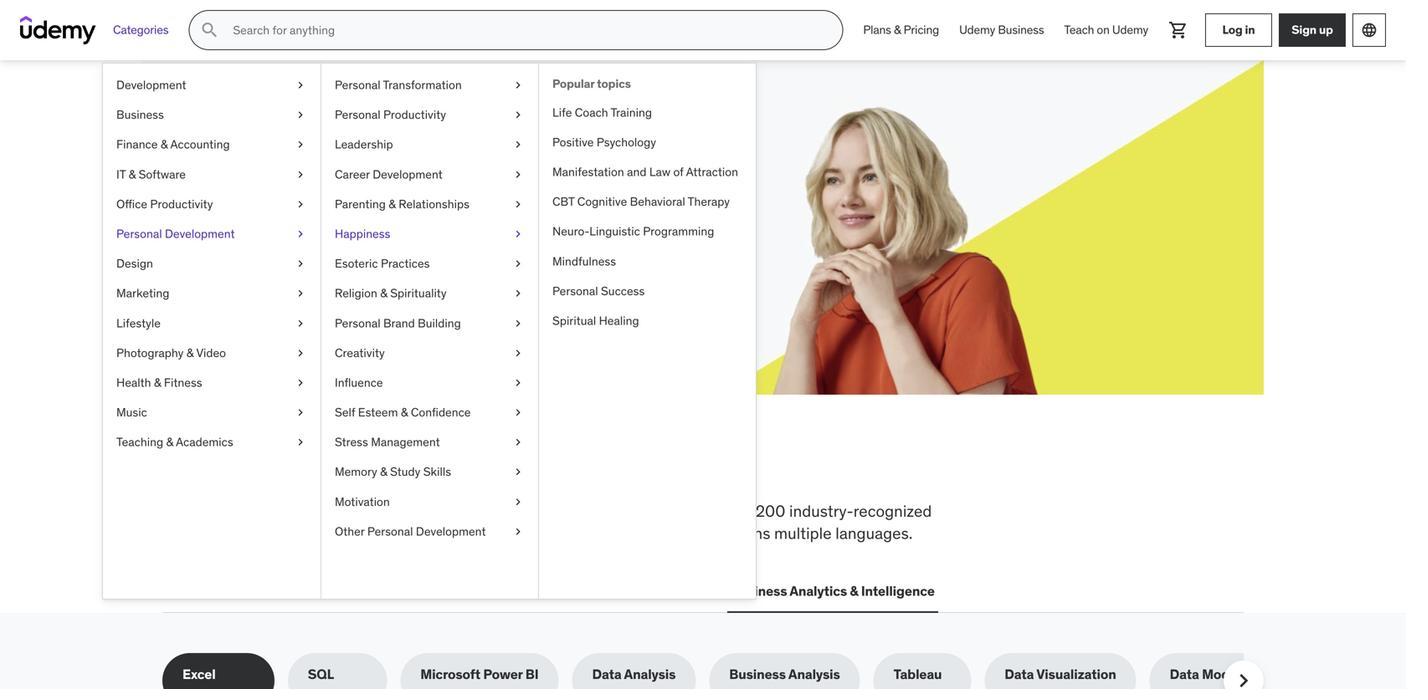 Task type: vqa. For each thing, say whether or not it's contained in the screenshot.
Photography & Video's &
yes



Task type: describe. For each thing, give the bounding box(es) containing it.
life coach training
[[553, 105, 652, 120]]

& for religion & spirituality
[[380, 286, 388, 301]]

categories
[[113, 22, 169, 37]]

well-
[[413, 524, 448, 544]]

xsmall image for career development
[[512, 166, 525, 183]]

personal development
[[116, 226, 235, 242]]

xsmall image for stress management
[[512, 435, 525, 451]]

data for data science
[[509, 583, 539, 600]]

catalog
[[290, 524, 342, 544]]

critical
[[230, 502, 278, 522]]

psychology
[[597, 135, 656, 150]]

xsmall image for office productivity
[[294, 196, 307, 213]]

expand
[[223, 175, 268, 192]]

shopping cart with 0 items image
[[1169, 20, 1189, 40]]

xsmall image for personal brand building
[[512, 315, 525, 332]]

esoteric practices
[[335, 256, 430, 271]]

it & software
[[116, 167, 186, 182]]

udemy business
[[960, 22, 1045, 37]]

development link
[[103, 70, 321, 100]]

plans
[[864, 22, 892, 37]]

xsmall image for leadership
[[512, 137, 525, 153]]

academics
[[176, 435, 233, 450]]

mindfulness
[[553, 254, 616, 269]]

office productivity
[[116, 197, 213, 212]]

2 udemy from the left
[[1113, 22, 1149, 37]]

personal transformation link
[[322, 70, 538, 100]]

and inside the covering critical workplace skills to technical topics, including prep content for over 200 industry-recognized certifications, our catalog supports well-rounded professional development and spans multiple languages.
[[698, 524, 725, 544]]

personal for personal development
[[116, 226, 162, 242]]

choose a language image
[[1362, 22, 1378, 39]]

xsmall image for personal development
[[294, 226, 307, 242]]

business for business analysis
[[730, 667, 786, 684]]

spiritual
[[553, 314, 596, 329]]

parenting & relationships link
[[322, 190, 538, 219]]

cbt cognitive behavioral therapy
[[553, 194, 730, 209]]

$12.99
[[223, 193, 263, 211]]

management
[[371, 435, 440, 450]]

teach
[[1065, 22, 1095, 37]]

technical
[[416, 502, 480, 522]]

personal inside other personal development link
[[368, 525, 413, 540]]

marketing link
[[103, 279, 321, 309]]

xsmall image for other personal development
[[512, 524, 525, 541]]

business link
[[103, 100, 321, 130]]

career
[[335, 167, 370, 182]]

covering
[[162, 502, 226, 522]]

xsmall image for self esteem & confidence
[[512, 405, 525, 421]]

leadership for leadership button
[[420, 583, 489, 600]]

sign
[[1292, 22, 1317, 37]]

popular
[[553, 76, 595, 91]]

lifestyle link
[[103, 309, 321, 339]]

business analytics & intelligence button
[[727, 572, 939, 612]]

data science
[[509, 583, 591, 600]]

happiness
[[335, 226, 391, 242]]

just
[[508, 175, 530, 192]]

multiple
[[775, 524, 832, 544]]

topics,
[[484, 502, 531, 522]]

tableau
[[894, 667, 942, 684]]

xsmall image for creativity
[[512, 345, 525, 362]]

business for business analytics & intelligence
[[731, 583, 787, 600]]

productivity for office productivity
[[150, 197, 213, 212]]

data analysis
[[592, 667, 676, 684]]

skills inside the covering critical workplace skills to technical topics, including prep content for over 200 industry-recognized certifications, our catalog supports well-rounded professional development and spans multiple languages.
[[358, 502, 394, 522]]

for inside skills for your future expand your potential with a course. starting at just $12.99 through dec 15.
[[303, 133, 342, 168]]

certifications
[[315, 583, 400, 600]]

positive psychology
[[553, 135, 656, 150]]

topic filters element
[[162, 654, 1281, 690]]

next image
[[1231, 668, 1258, 690]]

all the skills you need in one place
[[162, 446, 720, 490]]

cbt
[[553, 194, 575, 209]]

udemy business link
[[950, 10, 1055, 50]]

positive psychology link
[[539, 128, 756, 157]]

xsmall image for happiness
[[512, 226, 525, 242]]

analytics
[[790, 583, 847, 600]]

spiritual healing link
[[539, 306, 756, 336]]

memory
[[335, 465, 377, 480]]

music
[[116, 405, 147, 420]]

leadership button
[[417, 572, 493, 612]]

xsmall image for esoteric practices
[[512, 256, 525, 272]]

behavioral
[[630, 194, 686, 209]]

photography & video link
[[103, 339, 321, 368]]

self
[[335, 405, 355, 420]]

development down technical
[[416, 525, 486, 540]]

productivity for personal productivity
[[383, 107, 446, 122]]

finance & accounting link
[[103, 130, 321, 160]]

data for data visualization
[[1005, 667, 1034, 684]]

teach on udemy link
[[1055, 10, 1159, 50]]

personal for personal transformation
[[335, 77, 381, 93]]

xsmall image for personal transformation
[[512, 77, 525, 93]]

relationships
[[399, 197, 470, 212]]

memory & study skills
[[335, 465, 451, 480]]

data modeling
[[1170, 667, 1261, 684]]

xsmall image for business
[[294, 107, 307, 123]]

personal productivity link
[[322, 100, 538, 130]]

personal for personal productivity
[[335, 107, 381, 122]]

web development
[[166, 583, 281, 600]]

microsoft power bi
[[421, 667, 539, 684]]

attraction
[[686, 165, 739, 180]]

software
[[139, 167, 186, 182]]

health & fitness
[[116, 376, 202, 391]]

& for finance & accounting
[[161, 137, 168, 152]]

skills inside skills for your future expand your potential with a course. starting at just $12.99 through dec 15.
[[223, 133, 298, 168]]

with
[[356, 175, 382, 192]]

self esteem & confidence
[[335, 405, 471, 420]]

success
[[601, 284, 645, 299]]

xsmall image for parenting & relationships
[[512, 196, 525, 213]]

cbt cognitive behavioral therapy link
[[539, 187, 756, 217]]

xsmall image for finance & accounting
[[294, 137, 307, 153]]

and inside 'manifestation and law of attraction' link
[[627, 165, 647, 180]]

& inside button
[[850, 583, 859, 600]]

need
[[440, 446, 521, 490]]

influence link
[[322, 368, 538, 398]]

study
[[390, 465, 421, 480]]

finance & accounting
[[116, 137, 230, 152]]

career development
[[335, 167, 443, 182]]

mindfulness link
[[539, 247, 756, 277]]

design
[[116, 256, 153, 271]]

xsmall image for health & fitness
[[294, 375, 307, 391]]

rounded
[[448, 524, 507, 544]]

our
[[263, 524, 286, 544]]

finance
[[116, 137, 158, 152]]



Task type: locate. For each thing, give the bounding box(es) containing it.
1 horizontal spatial in
[[1246, 22, 1256, 37]]

and down over
[[698, 524, 725, 544]]

1 vertical spatial leadership
[[420, 583, 489, 600]]

in up including
[[527, 446, 560, 490]]

manifestation and law of attraction link
[[539, 157, 756, 187]]

skills down the stress management link
[[423, 465, 451, 480]]

xsmall image inside business link
[[294, 107, 307, 123]]

business
[[998, 22, 1045, 37], [116, 107, 164, 122], [731, 583, 787, 600], [730, 667, 786, 684]]

personal for personal success
[[553, 284, 598, 299]]

& right esteem
[[401, 405, 408, 420]]

xsmall image for personal productivity
[[512, 107, 525, 123]]

communication button
[[608, 572, 714, 612]]

xsmall image inside the marketing link
[[294, 286, 307, 302]]

teaching & academics
[[116, 435, 233, 450]]

data for data modeling
[[1170, 667, 1200, 684]]

xsmall image inside 'personal transformation' link
[[512, 77, 525, 93]]

xsmall image inside happiness link
[[512, 226, 525, 242]]

& for health & fitness
[[154, 376, 161, 391]]

music link
[[103, 398, 321, 428]]

0 horizontal spatial udemy
[[960, 22, 996, 37]]

submit search image
[[200, 20, 220, 40]]

xsmall image for teaching & academics
[[294, 435, 307, 451]]

photography
[[116, 346, 184, 361]]

& for memory & study skills
[[380, 465, 387, 480]]

& right teaching
[[166, 435, 173, 450]]

it inside it & software link
[[116, 167, 126, 182]]

1 udemy from the left
[[960, 22, 996, 37]]

spans
[[729, 524, 771, 544]]

& for teaching & academics
[[166, 435, 173, 450]]

1 vertical spatial skills
[[423, 465, 451, 480]]

personal
[[335, 77, 381, 93], [335, 107, 381, 122], [116, 226, 162, 242], [553, 284, 598, 299], [335, 316, 381, 331], [368, 525, 413, 540]]

development right web
[[197, 583, 281, 600]]

& left "study" at bottom left
[[380, 465, 387, 480]]

you
[[374, 446, 434, 490]]

xsmall image inside influence 'link'
[[512, 375, 525, 391]]

data left modeling
[[1170, 667, 1200, 684]]

1 horizontal spatial productivity
[[383, 107, 446, 122]]

all
[[162, 446, 212, 490]]

your
[[347, 133, 408, 168], [271, 175, 297, 192]]

leadership for the leadership link
[[335, 137, 393, 152]]

productivity down 'transformation'
[[383, 107, 446, 122]]

power
[[483, 667, 523, 684]]

xsmall image inside motivation link
[[512, 494, 525, 511]]

leadership inside button
[[420, 583, 489, 600]]

business for business
[[116, 107, 164, 122]]

0 horizontal spatial and
[[627, 165, 647, 180]]

personal for personal brand building
[[335, 316, 381, 331]]

xsmall image for design
[[294, 256, 307, 272]]

skills for your future expand your potential with a course. starting at just $12.99 through dec 15.
[[223, 133, 530, 211]]

a
[[385, 175, 392, 192]]

0 horizontal spatial leadership
[[335, 137, 393, 152]]

analysis for data analysis
[[624, 667, 676, 684]]

for up potential
[[303, 133, 342, 168]]

0 horizontal spatial in
[[527, 446, 560, 490]]

0 horizontal spatial for
[[303, 133, 342, 168]]

1 vertical spatial productivity
[[150, 197, 213, 212]]

udemy right pricing
[[960, 22, 996, 37]]

personal success link
[[539, 277, 756, 306]]

it up office in the left top of the page
[[116, 167, 126, 182]]

personal down "to"
[[368, 525, 413, 540]]

1 horizontal spatial it
[[301, 583, 312, 600]]

for left over
[[699, 502, 718, 522]]

xsmall image inside personal productivity link
[[512, 107, 525, 123]]

xsmall image inside photography & video link
[[294, 345, 307, 362]]

development for career development
[[373, 167, 443, 182]]

1 horizontal spatial analysis
[[789, 667, 840, 684]]

xsmall image inside it & software link
[[294, 166, 307, 183]]

udemy
[[960, 22, 996, 37], [1113, 22, 1149, 37]]

0 vertical spatial leadership
[[335, 137, 393, 152]]

marketing
[[116, 286, 169, 301]]

0 vertical spatial your
[[347, 133, 408, 168]]

0 vertical spatial it
[[116, 167, 126, 182]]

skills up expand
[[223, 133, 298, 168]]

xsmall image inside parenting & relationships link
[[512, 196, 525, 213]]

xsmall image inside personal brand building link
[[512, 315, 525, 332]]

1 vertical spatial and
[[698, 524, 725, 544]]

creativity link
[[322, 339, 538, 368]]

0 vertical spatial skills
[[223, 133, 298, 168]]

xsmall image for memory & study skills
[[512, 465, 525, 481]]

development inside button
[[197, 583, 281, 600]]

photography & video
[[116, 346, 226, 361]]

xsmall image for music
[[294, 405, 307, 421]]

personal inside personal success link
[[553, 284, 598, 299]]

and left law
[[627, 165, 647, 180]]

development for personal development
[[165, 226, 235, 242]]

esoteric
[[335, 256, 378, 271]]

motivation link
[[322, 488, 538, 517]]

data right 'bi'
[[592, 667, 622, 684]]

law
[[650, 165, 671, 180]]

skills up workplace
[[278, 446, 368, 490]]

including
[[535, 502, 600, 522]]

1 vertical spatial your
[[271, 175, 297, 192]]

& up office in the left top of the page
[[129, 167, 136, 182]]

0 vertical spatial productivity
[[383, 107, 446, 122]]

development down office productivity link
[[165, 226, 235, 242]]

intelligence
[[862, 583, 935, 600]]

training
[[611, 105, 652, 120]]

& inside 'link'
[[380, 465, 387, 480]]

data inside data science button
[[509, 583, 539, 600]]

udemy right on
[[1113, 22, 1149, 37]]

it for it certifications
[[301, 583, 312, 600]]

data left visualization
[[1005, 667, 1034, 684]]

2 analysis from the left
[[789, 667, 840, 684]]

0 vertical spatial for
[[303, 133, 342, 168]]

xsmall image for influence
[[512, 375, 525, 391]]

teach on udemy
[[1065, 22, 1149, 37]]

1 vertical spatial it
[[301, 583, 312, 600]]

xsmall image inside office productivity link
[[294, 196, 307, 213]]

0 horizontal spatial it
[[116, 167, 126, 182]]

languages.
[[836, 524, 913, 544]]

it inside it certifications button
[[301, 583, 312, 600]]

xsmall image for it & software
[[294, 166, 307, 183]]

analysis for business analysis
[[789, 667, 840, 684]]

xsmall image inside the leadership link
[[512, 137, 525, 153]]

0 vertical spatial skills
[[278, 446, 368, 490]]

0 horizontal spatial your
[[271, 175, 297, 192]]

development down categories dropdown button
[[116, 77, 186, 93]]

esoteric practices link
[[322, 249, 538, 279]]

& right finance
[[161, 137, 168, 152]]

0 horizontal spatial productivity
[[150, 197, 213, 212]]

1 vertical spatial in
[[527, 446, 560, 490]]

personal brand building link
[[322, 309, 538, 339]]

xsmall image for marketing
[[294, 286, 307, 302]]

data left science
[[509, 583, 539, 600]]

skills inside memory & study skills 'link'
[[423, 465, 451, 480]]

xsmall image inside creativity "link"
[[512, 345, 525, 362]]

neuro-
[[553, 224, 590, 239]]

business inside button
[[731, 583, 787, 600]]

professional
[[511, 524, 598, 544]]

life
[[553, 105, 572, 120]]

xsmall image
[[294, 77, 307, 93], [512, 107, 525, 123], [294, 137, 307, 153], [512, 256, 525, 272], [512, 286, 525, 302], [294, 315, 307, 332], [512, 315, 525, 332], [512, 345, 525, 362], [294, 375, 307, 391], [512, 375, 525, 391], [294, 435, 307, 451], [512, 435, 525, 451], [512, 465, 525, 481], [512, 524, 525, 541]]

& inside "link"
[[166, 435, 173, 450]]

productivity up personal development
[[150, 197, 213, 212]]

personal brand building
[[335, 316, 461, 331]]

healing
[[599, 314, 639, 329]]

0 horizontal spatial skills
[[223, 133, 298, 168]]

covering critical workplace skills to technical topics, including prep content for over 200 industry-recognized certifications, our catalog supports well-rounded professional development and spans multiple languages.
[[162, 502, 932, 544]]

of
[[674, 165, 684, 180]]

1 horizontal spatial for
[[699, 502, 718, 522]]

xsmall image inside finance & accounting link
[[294, 137, 307, 153]]

& right analytics
[[850, 583, 859, 600]]

0 vertical spatial in
[[1246, 22, 1256, 37]]

xsmall image inside development link
[[294, 77, 307, 93]]

personal up "personal productivity" in the left top of the page
[[335, 77, 381, 93]]

xsmall image inside "health & fitness" link
[[294, 375, 307, 391]]

sign up link
[[1280, 13, 1346, 47]]

xsmall image
[[512, 77, 525, 93], [294, 107, 307, 123], [512, 137, 525, 153], [294, 166, 307, 183], [512, 166, 525, 183], [294, 196, 307, 213], [512, 196, 525, 213], [294, 226, 307, 242], [512, 226, 525, 242], [294, 256, 307, 272], [294, 286, 307, 302], [294, 345, 307, 362], [294, 405, 307, 421], [512, 405, 525, 421], [512, 494, 525, 511]]

0 vertical spatial and
[[627, 165, 647, 180]]

1 horizontal spatial skills
[[423, 465, 451, 480]]

xsmall image inside other personal development link
[[512, 524, 525, 541]]

recognized
[[854, 502, 932, 522]]

happiness link
[[322, 219, 538, 249]]

udemy image
[[20, 16, 96, 44]]

development up parenting & relationships
[[373, 167, 443, 182]]

leadership
[[335, 137, 393, 152], [420, 583, 489, 600]]

neuro-linguistic programming link
[[539, 217, 756, 247]]

xsmall image inside the self esteem & confidence link
[[512, 405, 525, 421]]

log in
[[1223, 22, 1256, 37]]

plans & pricing link
[[854, 10, 950, 50]]

& for plans & pricing
[[894, 22, 901, 37]]

1 vertical spatial for
[[699, 502, 718, 522]]

it for it & software
[[116, 167, 126, 182]]

future
[[413, 133, 494, 168]]

personal up design
[[116, 226, 162, 242]]

xsmall image inside design link
[[294, 256, 307, 272]]

web
[[166, 583, 194, 600]]

leadership down rounded
[[420, 583, 489, 600]]

1 horizontal spatial and
[[698, 524, 725, 544]]

xsmall image inside memory & study skills 'link'
[[512, 465, 525, 481]]

& left video
[[187, 346, 194, 361]]

programming
[[643, 224, 715, 239]]

15.
[[344, 193, 360, 211]]

for inside the covering critical workplace skills to technical topics, including prep content for over 200 industry-recognized certifications, our catalog supports well-rounded professional development and spans multiple languages.
[[699, 502, 718, 522]]

& for parenting & relationships
[[389, 197, 396, 212]]

course.
[[395, 175, 439, 192]]

xsmall image for photography & video
[[294, 345, 307, 362]]

dec
[[317, 193, 341, 211]]

1 vertical spatial skills
[[358, 502, 394, 522]]

xsmall image inside teaching & academics "link"
[[294, 435, 307, 451]]

xsmall image for development
[[294, 77, 307, 93]]

teaching
[[116, 435, 163, 450]]

& right plans
[[894, 22, 901, 37]]

up
[[1320, 22, 1334, 37]]

xsmall image inside personal development link
[[294, 226, 307, 242]]

development for web development
[[197, 583, 281, 600]]

1 horizontal spatial your
[[347, 133, 408, 168]]

and
[[627, 165, 647, 180], [698, 524, 725, 544]]

topics
[[597, 76, 631, 91]]

business inside the topic filters element
[[730, 667, 786, 684]]

& right health
[[154, 376, 161, 391]]

your up with
[[347, 133, 408, 168]]

other personal development link
[[322, 517, 538, 547]]

xsmall image for religion & spirituality
[[512, 286, 525, 302]]

religion
[[335, 286, 378, 301]]

xsmall image for motivation
[[512, 494, 525, 511]]

leadership up "career"
[[335, 137, 393, 152]]

1 horizontal spatial udemy
[[1113, 22, 1149, 37]]

personal transformation
[[335, 77, 462, 93]]

xsmall image inside the stress management link
[[512, 435, 525, 451]]

xsmall image inside 'religion & spirituality' link
[[512, 286, 525, 302]]

personal success
[[553, 284, 645, 299]]

Search for anything text field
[[230, 16, 823, 44]]

health & fitness link
[[103, 368, 321, 398]]

neuro-linguistic programming
[[553, 224, 715, 239]]

through
[[266, 193, 314, 211]]

personal inside personal productivity link
[[335, 107, 381, 122]]

happiness element
[[538, 64, 756, 600]]

data visualization
[[1005, 667, 1117, 684]]

skills up supports
[[358, 502, 394, 522]]

at
[[493, 175, 505, 192]]

sql
[[308, 667, 334, 684]]

personal inside 'personal transformation' link
[[335, 77, 381, 93]]

xsmall image inside music link
[[294, 405, 307, 421]]

personal down religion
[[335, 316, 381, 331]]

personal down personal transformation
[[335, 107, 381, 122]]

personal inside personal brand building link
[[335, 316, 381, 331]]

practices
[[381, 256, 430, 271]]

xsmall image inside career development link
[[512, 166, 525, 183]]

confidence
[[411, 405, 471, 420]]

0 horizontal spatial analysis
[[624, 667, 676, 684]]

it certifications button
[[297, 572, 403, 612]]

xsmall image for lifestyle
[[294, 315, 307, 332]]

1 horizontal spatial leadership
[[420, 583, 489, 600]]

xsmall image inside esoteric practices link
[[512, 256, 525, 272]]

accounting
[[170, 137, 230, 152]]

&
[[894, 22, 901, 37], [161, 137, 168, 152], [129, 167, 136, 182], [389, 197, 396, 212], [380, 286, 388, 301], [187, 346, 194, 361], [154, 376, 161, 391], [401, 405, 408, 420], [166, 435, 173, 450], [380, 465, 387, 480], [850, 583, 859, 600]]

1 analysis from the left
[[624, 667, 676, 684]]

other
[[335, 525, 365, 540]]

visualization
[[1037, 667, 1117, 684]]

in right the log
[[1246, 22, 1256, 37]]

& for it & software
[[129, 167, 136, 182]]

data for data analysis
[[592, 667, 622, 684]]

categories button
[[103, 10, 179, 50]]

personal inside personal development link
[[116, 226, 162, 242]]

& for photography & video
[[187, 346, 194, 361]]

xsmall image inside lifestyle link
[[294, 315, 307, 332]]

on
[[1097, 22, 1110, 37]]

religion & spirituality link
[[322, 279, 538, 309]]

it left certifications
[[301, 583, 312, 600]]

skills
[[278, 446, 368, 490], [358, 502, 394, 522]]

& down a
[[389, 197, 396, 212]]

manifestation
[[553, 165, 624, 180]]

transformation
[[383, 77, 462, 93]]

& right religion
[[380, 286, 388, 301]]

your up through
[[271, 175, 297, 192]]

personal up spiritual
[[553, 284, 598, 299]]



